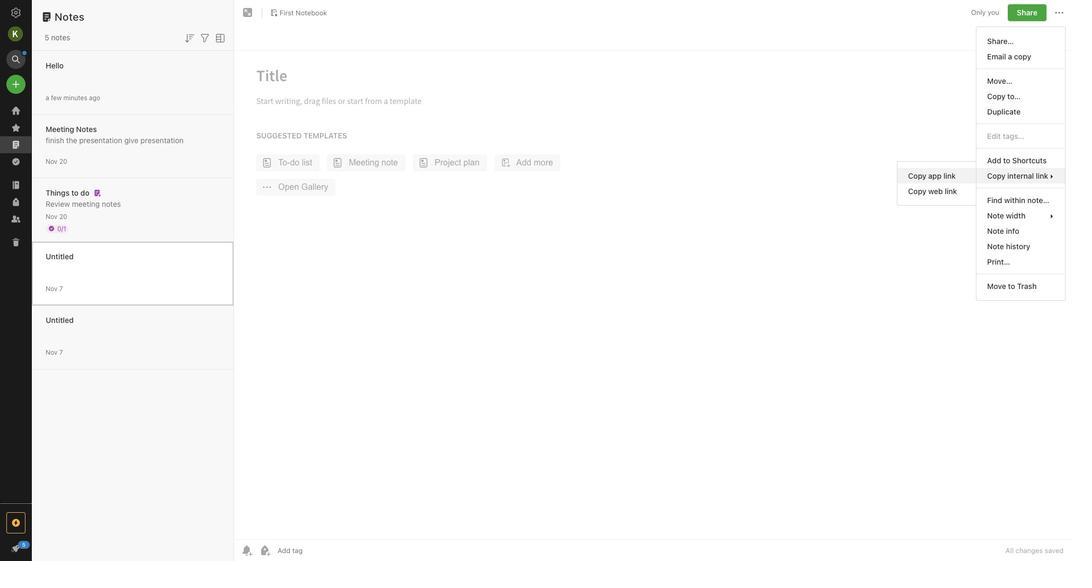 Task type: vqa. For each thing, say whether or not it's contained in the screenshot.
EDIT SEARCH image on the top of the page
no



Task type: locate. For each thing, give the bounding box(es) containing it.
email a copy link
[[977, 49, 1065, 64]]

nov 7
[[46, 285, 63, 293], [46, 348, 63, 356]]

notes up the
[[76, 124, 97, 133]]

0 horizontal spatial a
[[46, 94, 49, 102]]

a left few
[[46, 94, 49, 102]]

2 nov 20 from the top
[[46, 213, 67, 221]]

notes inside meeting notes finish the presentation give presentation
[[76, 124, 97, 133]]

0 vertical spatial nov 7
[[46, 285, 63, 293]]

move…
[[987, 76, 1012, 85]]

first
[[280, 8, 294, 17]]

to right the add
[[1003, 156, 1010, 165]]

2 vertical spatial note
[[987, 242, 1004, 251]]

presentation right the
[[79, 136, 122, 145]]

link right the web
[[945, 187, 957, 196]]

5 inside note list element
[[45, 33, 49, 42]]

to right move
[[1008, 282, 1015, 291]]

1 vertical spatial nov 7
[[46, 348, 63, 356]]

0 vertical spatial untitled
[[46, 252, 74, 261]]

2 note from the top
[[987, 227, 1004, 236]]

tree
[[0, 102, 32, 503]]

3 note from the top
[[987, 242, 1004, 251]]

4 nov from the top
[[46, 348, 57, 356]]

1 vertical spatial notes
[[76, 124, 97, 133]]

internal
[[1007, 171, 1034, 180]]

copy web link link
[[898, 184, 976, 199]]

copy down move…
[[987, 92, 1005, 101]]

Account field
[[0, 23, 32, 45]]

2 vertical spatial to
[[1008, 282, 1015, 291]]

copy inside field
[[987, 171, 1005, 180]]

notes right meeting
[[102, 199, 121, 208]]

1 horizontal spatial a
[[1008, 52, 1012, 61]]

add tag image
[[258, 545, 271, 557]]

a inside email a copy 'link'
[[1008, 52, 1012, 61]]

note inside note info link
[[987, 227, 1004, 236]]

click to expand image
[[27, 542, 35, 555]]

dropdown list menu
[[977, 33, 1065, 294], [898, 168, 976, 199]]

copy left the web
[[908, 187, 926, 196]]

to
[[1003, 156, 1010, 165], [71, 188, 79, 197], [1008, 282, 1015, 291]]

info
[[1006, 227, 1019, 236]]

dropdown list menu containing share…
[[977, 33, 1065, 294]]

notes
[[51, 33, 70, 42], [102, 199, 121, 208]]

home image
[[10, 105, 22, 117]]

2 untitled from the top
[[46, 316, 74, 325]]

0 vertical spatial 5
[[45, 33, 49, 42]]

0 vertical spatial 20
[[59, 157, 67, 165]]

1 vertical spatial a
[[46, 94, 49, 102]]

notes up hello
[[51, 33, 70, 42]]

link right app
[[944, 171, 956, 180]]

nov 20 down the review
[[46, 213, 67, 221]]

settings image
[[10, 6, 22, 19]]

note up print…
[[987, 242, 1004, 251]]

0 vertical spatial a
[[1008, 52, 1012, 61]]

1 vertical spatial nov 20
[[46, 213, 67, 221]]

untitled
[[46, 252, 74, 261], [46, 316, 74, 325]]

nov 20 down finish at the left top
[[46, 157, 67, 165]]

first notebook button
[[266, 5, 331, 20]]

1 vertical spatial 5
[[22, 542, 26, 548]]

5 up hello
[[45, 33, 49, 42]]

a few minutes ago
[[46, 94, 100, 102]]

nov
[[46, 157, 57, 165], [46, 213, 57, 221], [46, 285, 57, 293], [46, 348, 57, 356]]

presentation
[[79, 136, 122, 145], [140, 136, 184, 145]]

hello
[[46, 61, 64, 70]]

to left do
[[71, 188, 79, 197]]

Note Editor text field
[[234, 51, 1072, 540]]

note width link
[[977, 208, 1065, 223]]

0 horizontal spatial notes
[[51, 33, 70, 42]]

5 for 5
[[22, 542, 26, 548]]

meeting
[[72, 199, 100, 208]]

Add tag field
[[277, 546, 356, 556]]

7
[[59, 285, 63, 293], [59, 348, 63, 356]]

1 nov 7 from the top
[[46, 285, 63, 293]]

link for copy web link
[[945, 187, 957, 196]]

1 presentation from the left
[[79, 136, 122, 145]]

to for add
[[1003, 156, 1010, 165]]

only
[[971, 8, 986, 17]]

copy app link link
[[898, 168, 976, 184]]

web
[[928, 187, 943, 196]]

20
[[59, 157, 67, 165], [59, 213, 67, 221]]

note window element
[[234, 0, 1072, 562]]

Add filters field
[[198, 31, 211, 44]]

copy for copy web link
[[908, 187, 926, 196]]

note inside note history link
[[987, 242, 1004, 251]]

copy down the add
[[987, 171, 1005, 180]]

duplicate link
[[977, 104, 1065, 119]]

0 horizontal spatial dropdown list menu
[[898, 168, 976, 199]]

email a copy
[[987, 52, 1031, 61]]

5 for 5 notes
[[45, 33, 49, 42]]

ago
[[89, 94, 100, 102]]

1 vertical spatial notes
[[102, 199, 121, 208]]

things to do
[[46, 188, 89, 197]]

edit tags… link
[[977, 128, 1065, 144]]

to inside note list element
[[71, 188, 79, 197]]

note down find
[[987, 211, 1004, 220]]

presentation right give
[[140, 136, 184, 145]]

nov 20
[[46, 157, 67, 165], [46, 213, 67, 221]]

note for note info
[[987, 227, 1004, 236]]

note
[[987, 211, 1004, 220], [987, 227, 1004, 236], [987, 242, 1004, 251]]

0 horizontal spatial 5
[[22, 542, 26, 548]]

note left info at top
[[987, 227, 1004, 236]]

1 vertical spatial 20
[[59, 213, 67, 221]]

1 7 from the top
[[59, 285, 63, 293]]

notes up 5 notes
[[55, 11, 85, 23]]

1 horizontal spatial dropdown list menu
[[977, 33, 1065, 294]]

1 20 from the top
[[59, 157, 67, 165]]

a inside note list element
[[46, 94, 49, 102]]

copy
[[1014, 52, 1031, 61]]

1 vertical spatial to
[[71, 188, 79, 197]]

1 note from the top
[[987, 211, 1004, 220]]

edit
[[987, 132, 1001, 141]]

a
[[1008, 52, 1012, 61], [46, 94, 49, 102]]

link inside field
[[1036, 171, 1048, 180]]

copy left app
[[908, 171, 926, 180]]

Copy internal link field
[[977, 168, 1065, 184]]

add filters image
[[198, 32, 211, 44]]

1 vertical spatial note
[[987, 227, 1004, 236]]

link down the shortcuts
[[1036, 171, 1048, 180]]

0 vertical spatial nov 20
[[46, 157, 67, 165]]

20 down finish at the left top
[[59, 157, 67, 165]]

note for note width
[[987, 211, 1004, 220]]

share
[[1017, 8, 1038, 17]]

to inside "link"
[[1003, 156, 1010, 165]]

note…
[[1027, 196, 1049, 205]]

0/1
[[57, 225, 66, 233]]

trash
[[1017, 282, 1037, 291]]

0 vertical spatial notes
[[55, 11, 85, 23]]

0 vertical spatial note
[[987, 211, 1004, 220]]

changes
[[1016, 547, 1043, 555]]

copy app link
[[908, 171, 956, 180]]

1 nov from the top
[[46, 157, 57, 165]]

note info
[[987, 227, 1019, 236]]

20 up 0/1
[[59, 213, 67, 221]]

0 horizontal spatial presentation
[[79, 136, 122, 145]]

print…
[[987, 257, 1010, 266]]

copy for copy to…
[[987, 92, 1005, 101]]

2 20 from the top
[[59, 213, 67, 221]]

do
[[80, 188, 89, 197]]

1 horizontal spatial presentation
[[140, 136, 184, 145]]

copy
[[987, 92, 1005, 101], [908, 171, 926, 180], [987, 171, 1005, 180], [908, 187, 926, 196]]

the
[[66, 136, 77, 145]]

note inside note width link
[[987, 211, 1004, 220]]

note history link
[[977, 239, 1065, 254]]

only you
[[971, 8, 999, 17]]

0 vertical spatial 7
[[59, 285, 63, 293]]

review
[[46, 199, 70, 208]]

email
[[987, 52, 1006, 61]]

Sort options field
[[183, 31, 196, 44]]

edit tags…
[[987, 132, 1025, 141]]

1 vertical spatial untitled
[[46, 316, 74, 325]]

5 inside "help and learning task checklist" field
[[22, 542, 26, 548]]

note info link
[[977, 223, 1065, 239]]

5 left click to expand icon
[[22, 542, 26, 548]]

width
[[1006, 211, 1026, 220]]

1 vertical spatial 7
[[59, 348, 63, 356]]

a left copy
[[1008, 52, 1012, 61]]

3 nov from the top
[[46, 285, 57, 293]]

1 untitled from the top
[[46, 252, 74, 261]]

find within note…
[[987, 196, 1049, 205]]

1 horizontal spatial 5
[[45, 33, 49, 42]]

link
[[944, 171, 956, 180], [1036, 171, 1048, 180], [945, 187, 957, 196]]

meeting
[[46, 124, 74, 133]]

account image
[[8, 27, 23, 41]]

0 vertical spatial to
[[1003, 156, 1010, 165]]

5
[[45, 33, 49, 42], [22, 542, 26, 548]]

review meeting notes
[[46, 199, 121, 208]]

notes
[[55, 11, 85, 23], [76, 124, 97, 133]]



Task type: describe. For each thing, give the bounding box(es) containing it.
copy to…
[[987, 92, 1021, 101]]

copy web link
[[908, 187, 957, 196]]

duplicate
[[987, 107, 1021, 116]]

to…
[[1007, 92, 1021, 101]]

note width
[[987, 211, 1026, 220]]

note list element
[[32, 0, 234, 562]]

app
[[928, 171, 942, 180]]

print… link
[[977, 254, 1065, 270]]

more actions image
[[1053, 6, 1066, 19]]

2 7 from the top
[[59, 348, 63, 356]]

Help and Learning task checklist field
[[0, 540, 32, 557]]

add a reminder image
[[240, 545, 253, 557]]

all
[[1006, 547, 1014, 555]]

2 nov from the top
[[46, 213, 57, 221]]

add to shortcuts link
[[977, 153, 1065, 168]]

5 notes
[[45, 33, 70, 42]]

1 nov 20 from the top
[[46, 157, 67, 165]]

note for note history
[[987, 242, 1004, 251]]

minutes
[[63, 94, 87, 102]]

add
[[987, 156, 1001, 165]]

meeting notes finish the presentation give presentation
[[46, 124, 184, 145]]

dropdown list menu containing copy app link
[[898, 168, 976, 199]]

first notebook
[[280, 8, 327, 17]]

share… link
[[977, 33, 1065, 49]]

add to shortcuts
[[987, 156, 1047, 165]]

move to trash
[[987, 282, 1037, 291]]

expand note image
[[241, 6, 254, 19]]

copy internal link
[[987, 171, 1048, 180]]

you
[[988, 8, 999, 17]]

copy internal link menu item
[[977, 168, 1065, 184]]

all changes saved
[[1006, 547, 1064, 555]]

1 horizontal spatial notes
[[102, 199, 121, 208]]

copy app link menu item
[[898, 168, 976, 184]]

Note width field
[[977, 208, 1065, 223]]

history
[[1006, 242, 1030, 251]]

move to trash link
[[977, 279, 1065, 294]]

within
[[1004, 196, 1025, 205]]

things
[[46, 188, 69, 197]]

2 nov 7 from the top
[[46, 348, 63, 356]]

find within note… link
[[977, 193, 1065, 208]]

give
[[124, 136, 138, 145]]

finish
[[46, 136, 64, 145]]

share…
[[987, 37, 1014, 46]]

move… link
[[977, 73, 1065, 89]]

0 vertical spatial notes
[[51, 33, 70, 42]]

More actions field
[[1053, 4, 1066, 21]]

copy for copy app link
[[908, 171, 926, 180]]

link for copy app link
[[944, 171, 956, 180]]

upgrade image
[[10, 517, 22, 530]]

few
[[51, 94, 62, 102]]

View options field
[[211, 31, 227, 44]]

saved
[[1045, 547, 1064, 555]]

note history
[[987, 242, 1030, 251]]

copy for copy internal link
[[987, 171, 1005, 180]]

find
[[987, 196, 1002, 205]]

tags…
[[1003, 132, 1025, 141]]

copy internal link link
[[977, 168, 1065, 184]]

share button
[[1008, 4, 1047, 21]]

copy to… link
[[977, 89, 1065, 104]]

link for copy internal link
[[1036, 171, 1048, 180]]

move
[[987, 282, 1006, 291]]

notebook
[[296, 8, 327, 17]]

shortcuts
[[1012, 156, 1047, 165]]

to for things
[[71, 188, 79, 197]]

to for move
[[1008, 282, 1015, 291]]

2 presentation from the left
[[140, 136, 184, 145]]



